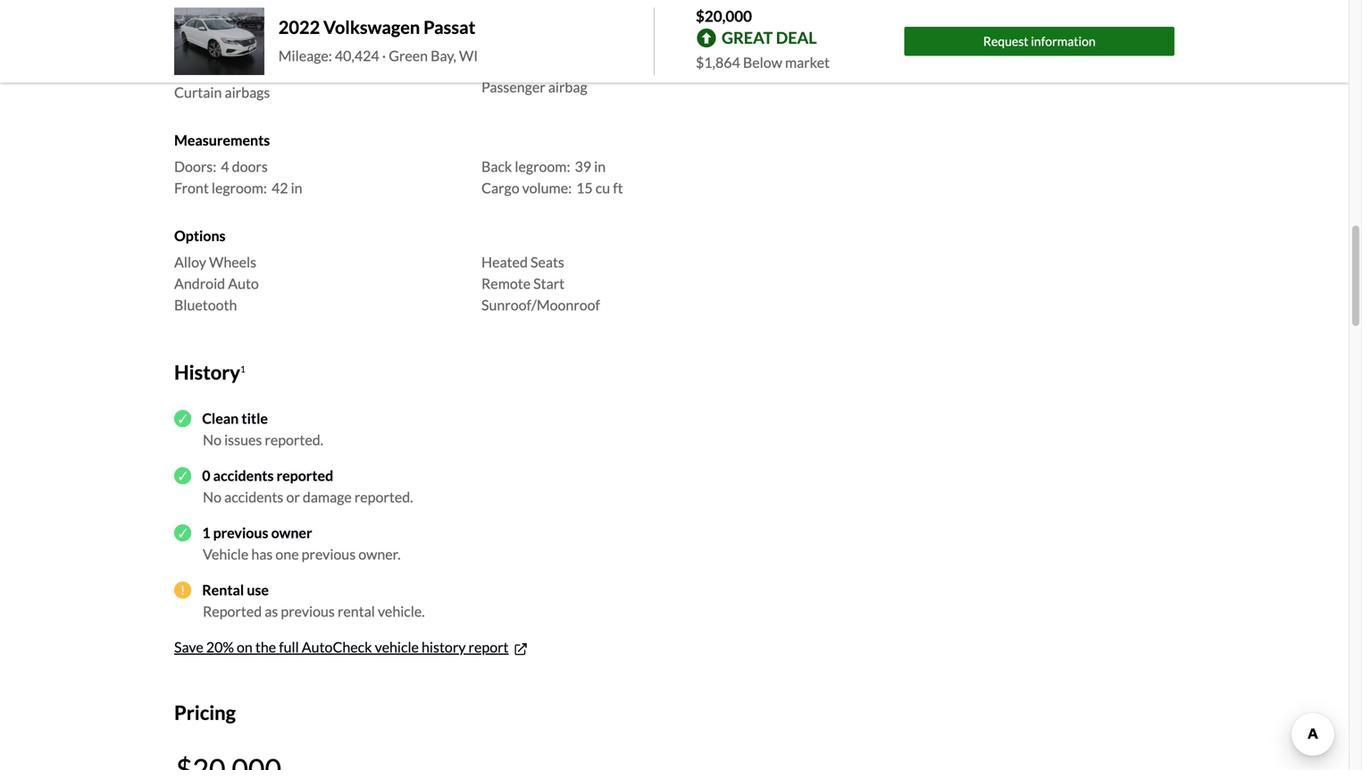 Task type: locate. For each thing, give the bounding box(es) containing it.
0 vertical spatial no
[[203, 431, 222, 449]]

reported.
[[265, 431, 324, 449], [355, 488, 413, 506]]

on
[[237, 638, 253, 656]]

no down "0"
[[203, 488, 222, 506]]

legroom: up volume:
[[515, 158, 571, 175]]

clean title
[[202, 410, 268, 427]]

clean
[[202, 410, 239, 427]]

rental
[[202, 581, 244, 599]]

no
[[203, 431, 222, 449], [203, 488, 222, 506]]

previous right as
[[281, 603, 335, 620]]

2 vertical spatial vdpcheck image
[[174, 524, 191, 542]]

1 horizontal spatial 1
[[240, 364, 246, 375]]

in inside back legroom: 39 in cargo volume: 15 cu ft
[[594, 158, 606, 175]]

request information
[[984, 34, 1096, 49]]

accidents for reported
[[213, 467, 274, 484]]

1 vertical spatial reported.
[[355, 488, 413, 506]]

$20,000
[[696, 7, 752, 25]]

cargo
[[482, 179, 520, 197]]

cu
[[596, 179, 610, 197]]

doors
[[232, 158, 268, 175]]

control
[[277, 19, 326, 36]]

0 accidents reported
[[202, 467, 334, 484]]

wheels
[[209, 253, 257, 271]]

back legroom: 39 in cargo volume: 15 cu ft
[[482, 158, 623, 197]]

reported. right damage
[[355, 488, 413, 506]]

in
[[594, 158, 606, 175], [291, 179, 303, 197]]

1 vdpcheck image from the top
[[174, 410, 191, 427]]

1 vertical spatial in
[[291, 179, 303, 197]]

passenger airbag
[[482, 78, 588, 95]]

1 vertical spatial vdpcheck image
[[174, 467, 191, 484]]

pricing
[[174, 701, 236, 724]]

volkswagen
[[324, 16, 420, 38]]

1 up clean title
[[240, 364, 246, 375]]

1 vertical spatial 1
[[202, 524, 210, 541]]

2022 volkswagen passat image
[[174, 8, 264, 75]]

0 vertical spatial legroom:
[[515, 158, 571, 175]]

legroom: down doors
[[212, 179, 267, 197]]

autocheck
[[302, 638, 372, 656]]

vdpcheck image for 1 previous owner
[[174, 524, 191, 542]]

3 vdpcheck image from the top
[[174, 524, 191, 542]]

no down clean
[[203, 431, 222, 449]]

alloy
[[174, 253, 206, 271]]

in right the 39
[[594, 158, 606, 175]]

history
[[174, 361, 240, 384]]

0 horizontal spatial legroom:
[[212, 179, 267, 197]]

2 vdpcheck image from the top
[[174, 467, 191, 484]]

0 horizontal spatial 1
[[202, 524, 210, 541]]

history
[[422, 638, 466, 656]]

information
[[1031, 34, 1096, 49]]

1 previous owner
[[202, 524, 312, 541]]

reported
[[203, 603, 262, 620]]

2 no from the top
[[203, 488, 222, 506]]

0 vertical spatial vdpcheck image
[[174, 410, 191, 427]]

$1,864
[[696, 54, 741, 71]]

0 vertical spatial reported.
[[265, 431, 324, 449]]

reported. up reported
[[265, 431, 324, 449]]

accidents for or
[[224, 488, 284, 506]]

alloy wheels android auto bluetooth
[[174, 253, 259, 314]]

title
[[242, 410, 268, 427]]

1 horizontal spatial in
[[594, 158, 606, 175]]

the
[[255, 638, 276, 656]]

2 vertical spatial previous
[[281, 603, 335, 620]]

monitoring
[[241, 62, 312, 79]]

vehicle.
[[378, 603, 425, 620]]

accidents
[[213, 467, 274, 484], [224, 488, 284, 506]]

ft
[[613, 179, 623, 197]]

0 vertical spatial accidents
[[213, 467, 274, 484]]

legroom:
[[515, 158, 571, 175], [212, 179, 267, 197]]

great
[[722, 28, 773, 48]]

vdpcheck image for 0 accidents reported
[[174, 467, 191, 484]]

·
[[382, 47, 386, 64]]

reported as previous rental vehicle.
[[203, 603, 425, 620]]

save 20% on the full autocheck vehicle history report link
[[174, 638, 530, 658]]

vehicle
[[203, 546, 249, 563]]

42
[[272, 179, 288, 197]]

1 up vehicle
[[202, 524, 210, 541]]

heated seats remote start sunroof/moonroof
[[482, 253, 600, 314]]

vdpcheck image up vdpalert 'image'
[[174, 524, 191, 542]]

no for no accidents or damage reported.
[[203, 488, 222, 506]]

0 vertical spatial 1
[[240, 364, 246, 375]]

blind
[[174, 62, 207, 79]]

vdpcheck image for clean title
[[174, 410, 191, 427]]

1 vertical spatial no
[[203, 488, 222, 506]]

heated
[[482, 253, 528, 271]]

vdpcheck image left "0"
[[174, 467, 191, 484]]

accidents down the issues
[[213, 467, 274, 484]]

previous right one
[[302, 546, 356, 563]]

0 horizontal spatial in
[[291, 179, 303, 197]]

spot
[[210, 62, 238, 79]]

1 vertical spatial accidents
[[224, 488, 284, 506]]

vdpcheck image left clean
[[174, 410, 191, 427]]

curtain
[[174, 83, 222, 101]]

wi
[[459, 47, 478, 64]]

bluetooth
[[174, 296, 237, 314]]

0 vertical spatial in
[[594, 158, 606, 175]]

1
[[240, 364, 246, 375], [202, 524, 210, 541]]

$1,864 below market
[[696, 54, 830, 71]]

20%
[[206, 638, 234, 656]]

adaptive cruise control backup camera blind spot monitoring curtain airbags
[[174, 19, 326, 101]]

39
[[575, 158, 592, 175]]

passat
[[424, 16, 476, 38]]

full
[[279, 638, 299, 656]]

deal
[[776, 28, 817, 48]]

1 horizontal spatial legroom:
[[515, 158, 571, 175]]

1 vertical spatial previous
[[302, 546, 356, 563]]

accidents down 0 accidents reported
[[224, 488, 284, 506]]

4
[[221, 158, 229, 175]]

2022
[[279, 16, 320, 38]]

start
[[534, 275, 565, 292]]

save 20% on the full autocheck vehicle history report image
[[513, 641, 530, 658]]

0 vertical spatial previous
[[213, 524, 269, 541]]

vdpcheck image
[[174, 410, 191, 427], [174, 467, 191, 484], [174, 524, 191, 542]]

15
[[576, 179, 593, 197]]

report
[[469, 638, 509, 656]]

previous up vehicle
[[213, 524, 269, 541]]

in right 42
[[291, 179, 303, 197]]

sunroof/moonroof
[[482, 296, 600, 314]]

legroom: inside doors: 4 doors front legroom: 42 in
[[212, 179, 267, 197]]

1 no from the top
[[203, 431, 222, 449]]

history 1
[[174, 361, 246, 384]]

1 vertical spatial legroom:
[[212, 179, 267, 197]]

previous
[[213, 524, 269, 541], [302, 546, 356, 563], [281, 603, 335, 620]]



Task type: vqa. For each thing, say whether or not it's contained in the screenshot.
view associated with HOW
no



Task type: describe. For each thing, give the bounding box(es) containing it.
one
[[276, 546, 299, 563]]

as
[[265, 603, 278, 620]]

options
[[174, 227, 226, 244]]

owner.
[[359, 546, 401, 563]]

owner
[[271, 524, 312, 541]]

2022 volkswagen passat mileage: 40,424 · green bay, wi
[[279, 16, 478, 64]]

remote
[[482, 275, 531, 292]]

no issues reported.
[[203, 431, 324, 449]]

no accidents or damage reported.
[[203, 488, 413, 506]]

save 20% on the full autocheck vehicle history report
[[174, 638, 509, 656]]

airbag
[[548, 78, 588, 95]]

airbags
[[225, 83, 270, 101]]

reported
[[277, 467, 334, 484]]

below
[[743, 54, 783, 71]]

rental
[[338, 603, 375, 620]]

measurements
[[174, 131, 270, 149]]

cruise
[[233, 19, 274, 36]]

doors:
[[174, 158, 216, 175]]

doors: 4 doors front legroom: 42 in
[[174, 158, 303, 197]]

passenger
[[482, 78, 546, 95]]

request
[[984, 34, 1029, 49]]

back
[[482, 158, 512, 175]]

auto
[[228, 275, 259, 292]]

save
[[174, 638, 203, 656]]

damage
[[303, 488, 352, 506]]

mileage:
[[279, 47, 332, 64]]

1 horizontal spatial reported.
[[355, 488, 413, 506]]

great deal
[[722, 28, 817, 48]]

green
[[389, 47, 428, 64]]

in inside doors: 4 doors front legroom: 42 in
[[291, 179, 303, 197]]

0 horizontal spatial reported.
[[265, 431, 324, 449]]

vdpalert image
[[174, 582, 191, 599]]

vehicle
[[375, 638, 419, 656]]

has
[[251, 546, 273, 563]]

rental use
[[202, 581, 269, 599]]

vehicle has one previous owner.
[[203, 546, 401, 563]]

market
[[785, 54, 830, 71]]

bay,
[[431, 47, 457, 64]]

seats
[[531, 253, 565, 271]]

backup
[[174, 40, 221, 58]]

40,424
[[335, 47, 379, 64]]

front
[[174, 179, 209, 197]]

no for no issues reported.
[[203, 431, 222, 449]]

volume:
[[522, 179, 572, 197]]

camera
[[224, 40, 273, 58]]

1 inside history 1
[[240, 364, 246, 375]]

adaptive
[[174, 19, 231, 36]]

0
[[202, 467, 210, 484]]

issues
[[224, 431, 262, 449]]

android
[[174, 275, 225, 292]]

use
[[247, 581, 269, 599]]

request information button
[[905, 27, 1175, 56]]

legroom: inside back legroom: 39 in cargo volume: 15 cu ft
[[515, 158, 571, 175]]

or
[[286, 488, 300, 506]]



